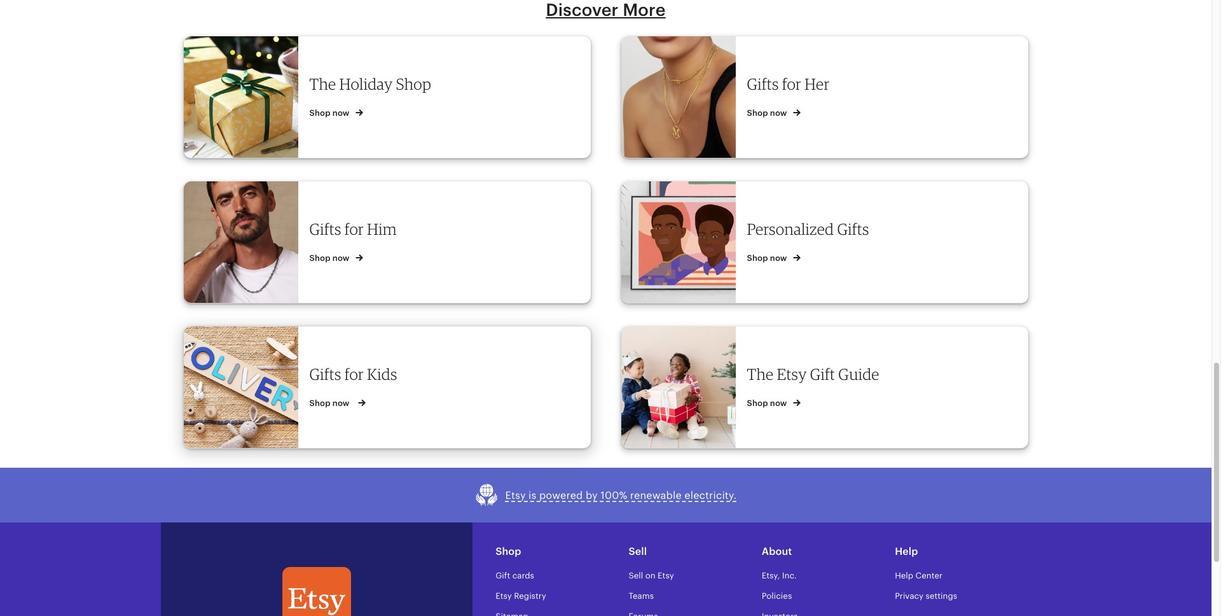 Task type: locate. For each thing, give the bounding box(es) containing it.
gifts left her
[[747, 75, 779, 94]]

privacy
[[896, 591, 924, 601]]

shop now for personalized gifts
[[747, 254, 790, 263]]

privacy settings
[[896, 591, 958, 601]]

etsy
[[777, 365, 807, 384], [506, 489, 526, 501], [658, 571, 674, 581], [496, 591, 512, 601]]

0 vertical spatial gift
[[811, 365, 836, 384]]

2 vertical spatial for
[[345, 365, 364, 384]]

0 vertical spatial for
[[783, 75, 802, 94]]

1 vertical spatial sell
[[629, 571, 644, 581]]

teams link
[[629, 591, 654, 601]]

shop down the etsy gift guide
[[747, 399, 769, 408]]

inc.
[[783, 571, 797, 581]]

sell on etsy link
[[629, 571, 674, 581]]

shop now down holiday
[[310, 108, 352, 118]]

now
[[333, 108, 350, 118], [771, 108, 788, 118], [333, 254, 350, 263], [771, 254, 788, 263], [333, 399, 350, 408], [771, 399, 788, 408]]

help center link
[[896, 571, 943, 581]]

for for kids
[[345, 365, 364, 384]]

gifts for him
[[310, 220, 397, 239]]

registry
[[514, 591, 547, 601]]

now down "personalized"
[[771, 254, 788, 263]]

0 vertical spatial help
[[896, 546, 919, 558]]

2 sell from the top
[[629, 571, 644, 581]]

gift cards link
[[496, 571, 535, 581]]

1 vertical spatial for
[[345, 220, 364, 239]]

shop now for gifts for kids
[[310, 399, 352, 408]]

help up privacy
[[896, 571, 914, 581]]

gifts for her
[[747, 75, 830, 94]]

gift
[[811, 365, 836, 384], [496, 571, 511, 581]]

for left her
[[783, 75, 802, 94]]

sell
[[629, 546, 647, 558], [629, 571, 644, 581]]

sell on etsy
[[629, 571, 674, 581]]

shop now down "gifts for kids"
[[310, 399, 352, 408]]

1 sell from the top
[[629, 546, 647, 558]]

now down holiday
[[333, 108, 350, 118]]

by
[[586, 489, 598, 501]]

1 horizontal spatial gift
[[811, 365, 836, 384]]

shop down gifts for him
[[310, 254, 331, 263]]

the for the holiday shop
[[310, 75, 336, 94]]

for left kids
[[345, 365, 364, 384]]

personalized gifts
[[747, 220, 870, 239]]

now down gifts for her at the top right of the page
[[771, 108, 788, 118]]

powered
[[540, 489, 583, 501]]

now down "gifts for kids"
[[333, 399, 350, 408]]

gift left guide
[[811, 365, 836, 384]]

now for gifts for kids
[[333, 399, 350, 408]]

the
[[310, 75, 336, 94], [747, 365, 774, 384]]

help
[[896, 546, 919, 558], [896, 571, 914, 581]]

shop now down "personalized"
[[747, 254, 790, 263]]

shop
[[396, 75, 432, 94], [310, 108, 331, 118], [747, 108, 769, 118], [310, 254, 331, 263], [747, 254, 769, 263], [310, 399, 331, 408], [747, 399, 769, 408], [496, 546, 522, 558]]

1 vertical spatial gift
[[496, 571, 511, 581]]

gifts left "him"
[[310, 220, 342, 239]]

sell for sell
[[629, 546, 647, 558]]

1 horizontal spatial the
[[747, 365, 774, 384]]

sell left on
[[629, 571, 644, 581]]

100%
[[601, 489, 628, 501]]

2 help from the top
[[896, 571, 914, 581]]

shop right holiday
[[396, 75, 432, 94]]

shop now down gifts for her at the top right of the page
[[747, 108, 790, 118]]

1 help from the top
[[896, 546, 919, 558]]

etsy, inc. link
[[762, 571, 797, 581]]

discover more
[[546, 0, 666, 20]]

etsy registry
[[496, 591, 547, 601]]

shop now down gifts for him
[[310, 254, 352, 263]]

1 vertical spatial the
[[747, 365, 774, 384]]

him
[[367, 220, 397, 239]]

gifts
[[747, 75, 779, 94], [310, 220, 342, 239], [838, 220, 870, 239], [310, 365, 342, 384]]

0 vertical spatial sell
[[629, 546, 647, 558]]

help up help center
[[896, 546, 919, 558]]

1 vertical spatial help
[[896, 571, 914, 581]]

about
[[762, 546, 793, 558]]

more
[[623, 0, 666, 20]]

her
[[805, 75, 830, 94]]

etsy inside button
[[506, 489, 526, 501]]

gifts for gifts for him
[[310, 220, 342, 239]]

shop now
[[310, 108, 352, 118], [747, 108, 790, 118], [310, 254, 352, 263], [747, 254, 790, 263], [310, 399, 352, 408], [747, 399, 790, 408]]

discover
[[546, 0, 619, 20]]

sell up on
[[629, 546, 647, 558]]

gift left cards
[[496, 571, 511, 581]]

now down gifts for him
[[333, 254, 350, 263]]

shop down "personalized"
[[747, 254, 769, 263]]

for left "him"
[[345, 220, 364, 239]]

0 vertical spatial the
[[310, 75, 336, 94]]

for
[[783, 75, 802, 94], [345, 220, 364, 239], [345, 365, 364, 384]]

etsy is powered by 100% renewable electricity. button
[[475, 483, 737, 508]]

on
[[646, 571, 656, 581]]

gifts left kids
[[310, 365, 342, 384]]

0 horizontal spatial the
[[310, 75, 336, 94]]

now for gifts for her
[[771, 108, 788, 118]]



Task type: vqa. For each thing, say whether or not it's contained in the screenshot.
Her
yes



Task type: describe. For each thing, give the bounding box(es) containing it.
shop down "gifts for kids"
[[310, 399, 331, 408]]

kids
[[367, 365, 398, 384]]

cards
[[513, 571, 535, 581]]

gift cards
[[496, 571, 535, 581]]

gifts for kids
[[310, 365, 398, 384]]

for for him
[[345, 220, 364, 239]]

is
[[529, 489, 537, 501]]

sell for sell on etsy
[[629, 571, 644, 581]]

shop up gift cards link
[[496, 546, 522, 558]]

help for help center
[[896, 571, 914, 581]]

policies link
[[762, 591, 793, 601]]

holiday
[[340, 75, 393, 94]]

etsy registry link
[[496, 591, 547, 601]]

renewable
[[631, 489, 682, 501]]

etsy,
[[762, 571, 780, 581]]

gifts for gifts for her
[[747, 75, 779, 94]]

settings
[[926, 591, 958, 601]]

gifts right "personalized"
[[838, 220, 870, 239]]

now for personalized gifts
[[771, 254, 788, 263]]

shop down gifts for her at the top right of the page
[[747, 108, 769, 118]]

help center
[[896, 571, 943, 581]]

now for gifts for him
[[333, 254, 350, 263]]

privacy settings link
[[896, 591, 958, 601]]

shop now for gifts for her
[[747, 108, 790, 118]]

the etsy gift guide
[[747, 365, 880, 384]]

for for her
[[783, 75, 802, 94]]

shop down the holiday shop on the left top
[[310, 108, 331, 118]]

teams
[[629, 591, 654, 601]]

discover more link
[[546, 0, 666, 20]]

etsy is powered by 100% renewable electricity.
[[506, 489, 737, 501]]

center
[[916, 571, 943, 581]]

the for the etsy gift guide
[[747, 365, 774, 384]]

0 horizontal spatial gift
[[496, 571, 511, 581]]

shop now for gifts for him
[[310, 254, 352, 263]]

help for help
[[896, 546, 919, 558]]

etsy, inc.
[[762, 571, 797, 581]]

personalized
[[747, 220, 835, 239]]

policies
[[762, 591, 793, 601]]

guide
[[839, 365, 880, 384]]

shop now down the etsy gift guide
[[747, 399, 790, 408]]

gifts for gifts for kids
[[310, 365, 342, 384]]

the holiday shop
[[310, 75, 432, 94]]

now down the etsy gift guide
[[771, 399, 788, 408]]

electricity.
[[685, 489, 737, 501]]



